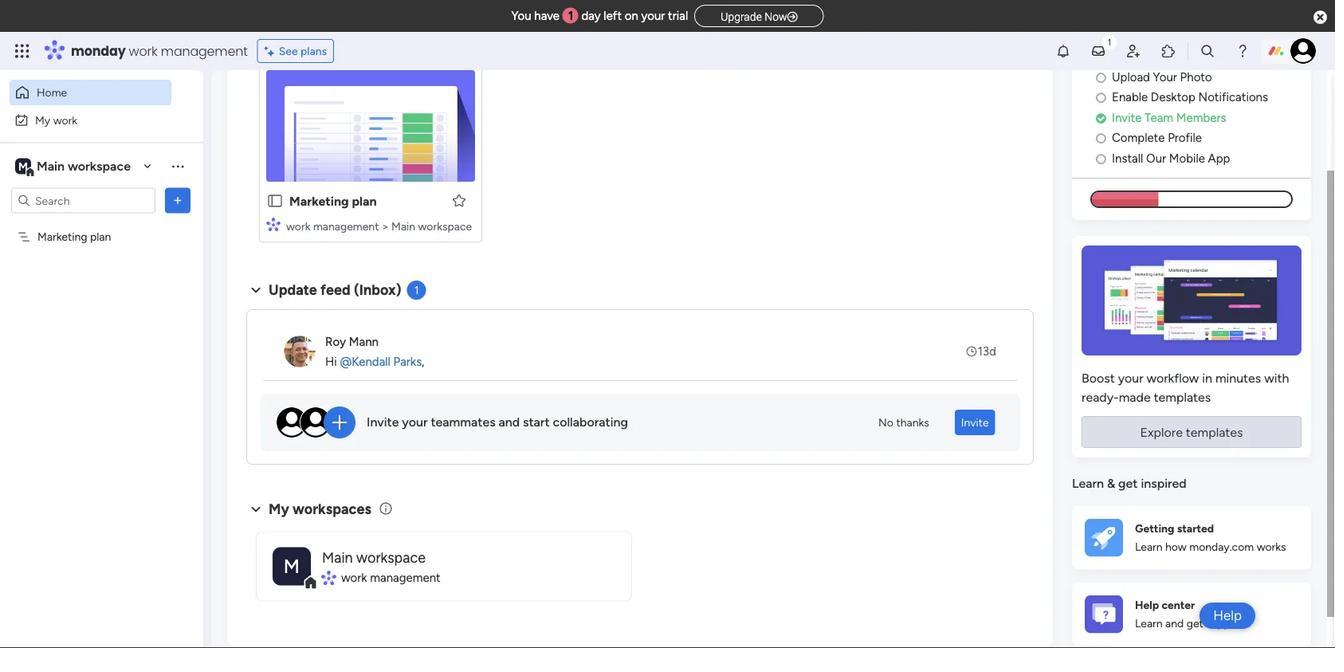 Task type: describe. For each thing, give the bounding box(es) containing it.
inbox image
[[1091, 43, 1107, 59]]

my work button
[[10, 107, 171, 133]]

upload
[[1113, 70, 1151, 84]]

getting started element
[[1073, 506, 1312, 570]]

center
[[1162, 599, 1196, 613]]

circle o image for enable
[[1097, 92, 1107, 104]]

workspace inside 'element'
[[68, 159, 131, 174]]

my for my workspaces
[[269, 501, 289, 518]]

work inside "button"
[[53, 113, 77, 127]]

work up update
[[286, 220, 311, 233]]

notifications
[[1199, 90, 1269, 105]]

and for start
[[499, 415, 520, 430]]

1 vertical spatial main
[[392, 220, 416, 233]]

circle o image for complete
[[1097, 133, 1107, 145]]

apps image
[[1161, 43, 1177, 59]]

my for my work
[[35, 113, 50, 127]]

enable desktop notifications
[[1113, 90, 1269, 105]]

thanks
[[897, 416, 930, 430]]

members
[[1177, 111, 1227, 125]]

0 vertical spatial learn
[[1073, 476, 1105, 492]]

no thanks
[[879, 416, 930, 430]]

Search in workspace field
[[33, 191, 133, 210]]

close update feed (inbox) image
[[246, 281, 266, 300]]

learn for help
[[1136, 617, 1163, 631]]

collaborating
[[553, 415, 628, 430]]

teammates
[[431, 415, 496, 430]]

invite team members link
[[1097, 109, 1312, 127]]

1 horizontal spatial 1
[[569, 9, 574, 23]]

our
[[1147, 151, 1167, 166]]

upload your photo link
[[1097, 68, 1312, 86]]

left
[[604, 9, 622, 23]]

templates inside boost your workflow in minutes with ready-made templates
[[1155, 390, 1212, 405]]

inspired
[[1142, 476, 1187, 492]]

enable desktop notifications link
[[1097, 89, 1312, 107]]

see plans
[[279, 44, 327, 58]]

workspace image
[[273, 548, 311, 586]]

install
[[1113, 151, 1144, 166]]

roy mann
[[325, 335, 379, 350]]

m for workspace image
[[18, 160, 28, 173]]

enable
[[1113, 90, 1149, 105]]

works
[[1257, 541, 1287, 554]]

explore templates
[[1141, 425, 1244, 440]]

mobile
[[1170, 151, 1206, 166]]

your
[[1154, 70, 1178, 84]]

1 horizontal spatial marketing
[[290, 194, 349, 209]]

no thanks button
[[873, 410, 936, 436]]

have
[[535, 9, 560, 23]]

0 vertical spatial marketing plan
[[290, 194, 377, 209]]

plans
[[301, 44, 327, 58]]

search everything image
[[1200, 43, 1216, 59]]

home button
[[10, 80, 171, 105]]

workspace selection element
[[15, 157, 133, 177]]

update feed (inbox)
[[269, 282, 402, 299]]

workspaces
[[293, 501, 371, 518]]

circle o image for install
[[1097, 153, 1107, 165]]

you have 1 day left on your trial
[[512, 9, 688, 23]]

upgrade now
[[721, 10, 788, 23]]

management for work management
[[370, 571, 441, 586]]

my work
[[35, 113, 77, 127]]

marketing plan list box
[[0, 220, 203, 466]]

see
[[279, 44, 298, 58]]

>
[[382, 220, 389, 233]]

work management
[[341, 571, 441, 586]]

templates inside button
[[1187, 425, 1244, 440]]

home
[[37, 86, 67, 99]]

photo
[[1181, 70, 1213, 84]]

explore templates button
[[1082, 417, 1302, 448]]

minutes
[[1216, 371, 1262, 386]]

marketing inside list box
[[37, 230, 87, 244]]

my workspaces
[[269, 501, 371, 518]]

upgrade now link
[[695, 5, 824, 27]]

your for invite your teammates and start collaborating
[[402, 415, 428, 430]]

help for help center learn and get support
[[1136, 599, 1160, 613]]

help center element
[[1073, 583, 1312, 647]]

you
[[512, 9, 532, 23]]

0 horizontal spatial 1
[[415, 284, 419, 297]]

add to favorites image
[[451, 193, 467, 209]]

2 vertical spatial main
[[322, 549, 353, 566]]

explore
[[1141, 425, 1183, 440]]

made
[[1120, 390, 1151, 405]]

dapulse close image
[[1314, 9, 1328, 26]]

profile
[[1169, 131, 1203, 145]]

close my workspaces image
[[246, 500, 266, 519]]



Task type: vqa. For each thing, say whether or not it's contained in the screenshot.
Invite Your Teammates And Start Collaborating
yes



Task type: locate. For each thing, give the bounding box(es) containing it.
main right workspace icon
[[322, 549, 353, 566]]

my inside my work "button"
[[35, 113, 50, 127]]

start
[[523, 415, 550, 430]]

monday
[[71, 42, 126, 60]]

on
[[625, 9, 639, 23]]

0 horizontal spatial marketing plan
[[37, 230, 111, 244]]

1 horizontal spatial main workspace
[[322, 549, 426, 566]]

complete
[[1113, 131, 1166, 145]]

plan
[[352, 194, 377, 209], [90, 230, 111, 244]]

2 vertical spatial management
[[370, 571, 441, 586]]

invite button
[[955, 410, 996, 436]]

update
[[269, 282, 317, 299]]

1 vertical spatial plan
[[90, 230, 111, 244]]

1 vertical spatial workspace
[[418, 220, 472, 233]]

your up made
[[1119, 371, 1144, 386]]

0 vertical spatial workspace
[[68, 159, 131, 174]]

options image
[[170, 193, 186, 209]]

2 vertical spatial your
[[402, 415, 428, 430]]

help inside button
[[1214, 608, 1243, 624]]

in
[[1203, 371, 1213, 386]]

get right &
[[1119, 476, 1138, 492]]

with
[[1265, 371, 1290, 386]]

0 horizontal spatial plan
[[90, 230, 111, 244]]

1 vertical spatial m
[[284, 555, 300, 579]]

0 vertical spatial marketing
[[290, 194, 349, 209]]

workspace
[[68, 159, 131, 174], [418, 220, 472, 233], [357, 549, 426, 566]]

boost your workflow in minutes with ready-made templates
[[1082, 371, 1290, 405]]

your
[[642, 9, 665, 23], [1119, 371, 1144, 386], [402, 415, 428, 430]]

my
[[35, 113, 50, 127], [269, 501, 289, 518]]

plan inside marketing plan list box
[[90, 230, 111, 244]]

mann
[[349, 335, 379, 350]]

main right >
[[392, 220, 416, 233]]

install our mobile app
[[1113, 151, 1231, 166]]

select product image
[[14, 43, 30, 59]]

0 horizontal spatial get
[[1119, 476, 1138, 492]]

1 vertical spatial circle o image
[[1097, 133, 1107, 145]]

0 horizontal spatial and
[[499, 415, 520, 430]]

install our mobile app link
[[1097, 150, 1312, 168]]

work down home
[[53, 113, 77, 127]]

help button
[[1200, 603, 1256, 629]]

1 vertical spatial marketing plan
[[37, 230, 111, 244]]

your inside boost your workflow in minutes with ready-made templates
[[1119, 371, 1144, 386]]

2 vertical spatial workspace
[[357, 549, 426, 566]]

0 vertical spatial get
[[1119, 476, 1138, 492]]

0 horizontal spatial your
[[402, 415, 428, 430]]

no
[[879, 416, 894, 430]]

my right close my workspaces image
[[269, 501, 289, 518]]

main workspace
[[37, 159, 131, 174], [322, 549, 426, 566]]

workspace down add to favorites "image"
[[418, 220, 472, 233]]

m inside workspace image
[[18, 160, 28, 173]]

invite
[[1113, 111, 1142, 125], [367, 415, 399, 430], [962, 416, 990, 430]]

0 vertical spatial management
[[161, 42, 248, 60]]

main workspace up work management
[[322, 549, 426, 566]]

3 circle o image from the top
[[1097, 153, 1107, 165]]

invite team members
[[1113, 111, 1227, 125]]

0 vertical spatial 1
[[569, 9, 574, 23]]

1 vertical spatial 1
[[415, 284, 419, 297]]

13d
[[978, 345, 997, 359]]

templates right explore
[[1187, 425, 1244, 440]]

now
[[765, 10, 788, 23]]

ready-
[[1082, 390, 1120, 405]]

and left start
[[499, 415, 520, 430]]

circle o image inside enable desktop notifications link
[[1097, 92, 1107, 104]]

1 right (inbox)
[[415, 284, 419, 297]]

work right monday
[[129, 42, 158, 60]]

roy mann image
[[284, 336, 316, 368]]

0 vertical spatial circle o image
[[1097, 92, 1107, 104]]

1 horizontal spatial m
[[284, 555, 300, 579]]

work management > main workspace
[[286, 220, 472, 233]]

main workspace inside "workspace selection" 'element'
[[37, 159, 131, 174]]

boost
[[1082, 371, 1116, 386]]

learn inside help center learn and get support
[[1136, 617, 1163, 631]]

getting started learn how monday.com works
[[1136, 522, 1287, 554]]

&
[[1108, 476, 1116, 492]]

invite for your
[[367, 415, 399, 430]]

public board image
[[266, 193, 284, 210]]

2 circle o image from the top
[[1097, 133, 1107, 145]]

option
[[0, 223, 203, 226]]

main workspace up search in workspace field
[[37, 159, 131, 174]]

your right on
[[642, 9, 665, 23]]

complete profile link
[[1097, 129, 1312, 147]]

1 circle o image from the top
[[1097, 92, 1107, 104]]

templates down "workflow"
[[1155, 390, 1212, 405]]

learn & get inspired
[[1073, 476, 1187, 492]]

learn down getting
[[1136, 541, 1163, 554]]

management
[[161, 42, 248, 60], [313, 220, 379, 233], [370, 571, 441, 586]]

marketing plan up work management > main workspace
[[290, 194, 377, 209]]

workflow
[[1147, 371, 1200, 386]]

learn for getting
[[1136, 541, 1163, 554]]

1 vertical spatial your
[[1119, 371, 1144, 386]]

desktop
[[1152, 90, 1196, 105]]

0 horizontal spatial my
[[35, 113, 50, 127]]

0 horizontal spatial invite
[[367, 415, 399, 430]]

marketing plan inside list box
[[37, 230, 111, 244]]

0 vertical spatial m
[[18, 160, 28, 173]]

0 vertical spatial my
[[35, 113, 50, 127]]

2 horizontal spatial main
[[392, 220, 416, 233]]

get inside help center learn and get support
[[1187, 617, 1204, 631]]

1 vertical spatial templates
[[1187, 425, 1244, 440]]

1 image
[[1103, 33, 1117, 51]]

invite your teammates and start collaborating
[[367, 415, 628, 430]]

my down home
[[35, 113, 50, 127]]

learn down center
[[1136, 617, 1163, 631]]

circle o image
[[1097, 92, 1107, 104], [1097, 133, 1107, 145], [1097, 153, 1107, 165]]

invite inside button
[[962, 416, 990, 430]]

1 horizontal spatial my
[[269, 501, 289, 518]]

notifications image
[[1056, 43, 1072, 59]]

circle o image left install
[[1097, 153, 1107, 165]]

learn inside 'getting started learn how monday.com works'
[[1136, 541, 1163, 554]]

circle o image down check circle icon
[[1097, 133, 1107, 145]]

0 horizontal spatial help
[[1136, 599, 1160, 613]]

m inside workspace icon
[[284, 555, 300, 579]]

0 vertical spatial plan
[[352, 194, 377, 209]]

get
[[1119, 476, 1138, 492], [1187, 617, 1204, 631]]

support
[[1207, 617, 1246, 631]]

plan down search in workspace field
[[90, 230, 111, 244]]

app
[[1209, 151, 1231, 166]]

0 vertical spatial templates
[[1155, 390, 1212, 405]]

get down center
[[1187, 617, 1204, 631]]

and down center
[[1166, 617, 1185, 631]]

dapulse rightstroke image
[[788, 11, 798, 23]]

help
[[1136, 599, 1160, 613], [1214, 608, 1243, 624]]

1 horizontal spatial and
[[1166, 617, 1185, 631]]

invite for team
[[1113, 111, 1142, 125]]

and for get
[[1166, 617, 1185, 631]]

getting
[[1136, 522, 1175, 536]]

management for work management > main workspace
[[313, 220, 379, 233]]

team
[[1145, 111, 1174, 125]]

marketing plan down search in workspace field
[[37, 230, 111, 244]]

1 horizontal spatial your
[[642, 9, 665, 23]]

0 horizontal spatial marketing
[[37, 230, 87, 244]]

circle o image inside install our mobile app link
[[1097, 153, 1107, 165]]

feed
[[321, 282, 351, 299]]

and inside help center learn and get support
[[1166, 617, 1185, 631]]

workspace up search in workspace field
[[68, 159, 131, 174]]

2 horizontal spatial your
[[1119, 371, 1144, 386]]

2 horizontal spatial invite
[[1113, 111, 1142, 125]]

started
[[1178, 522, 1215, 536]]

circle o image down circle o icon
[[1097, 92, 1107, 104]]

workspace options image
[[170, 158, 186, 174]]

complete profile
[[1113, 131, 1203, 145]]

work
[[129, 42, 158, 60], [53, 113, 77, 127], [286, 220, 311, 233], [341, 571, 367, 586]]

1 vertical spatial marketing
[[37, 230, 87, 244]]

and
[[499, 415, 520, 430], [1166, 617, 1185, 631]]

help center learn and get support
[[1136, 599, 1246, 631]]

m for workspace icon
[[284, 555, 300, 579]]

main
[[37, 159, 65, 174], [392, 220, 416, 233], [322, 549, 353, 566]]

help for help
[[1214, 608, 1243, 624]]

1 horizontal spatial main
[[322, 549, 353, 566]]

check circle image
[[1097, 112, 1107, 124]]

marketing down search in workspace field
[[37, 230, 87, 244]]

learn left &
[[1073, 476, 1105, 492]]

0 vertical spatial your
[[642, 9, 665, 23]]

roy
[[325, 335, 346, 350]]

1 vertical spatial management
[[313, 220, 379, 233]]

0 vertical spatial main
[[37, 159, 65, 174]]

see plans button
[[257, 39, 334, 63]]

1 horizontal spatial invite
[[962, 416, 990, 430]]

work right workspace icon
[[341, 571, 367, 586]]

how
[[1166, 541, 1187, 554]]

main right workspace image
[[37, 159, 65, 174]]

1 left 'day'
[[569, 9, 574, 23]]

circle o image inside complete profile link
[[1097, 133, 1107, 145]]

upload your photo
[[1113, 70, 1213, 84]]

main inside "workspace selection" 'element'
[[37, 159, 65, 174]]

templates image image
[[1087, 246, 1298, 356]]

help image
[[1235, 43, 1251, 59]]

help left center
[[1136, 599, 1160, 613]]

2 vertical spatial learn
[[1136, 617, 1163, 631]]

1 vertical spatial my
[[269, 501, 289, 518]]

your for boost your workflow in minutes with ready-made templates
[[1119, 371, 1144, 386]]

kendall parks image
[[1291, 38, 1317, 64]]

2 vertical spatial circle o image
[[1097, 153, 1107, 165]]

0 horizontal spatial main workspace
[[37, 159, 131, 174]]

1 vertical spatial get
[[1187, 617, 1204, 631]]

1 horizontal spatial plan
[[352, 194, 377, 209]]

plan up work management > main workspace
[[352, 194, 377, 209]]

0 horizontal spatial m
[[18, 160, 28, 173]]

0 vertical spatial and
[[499, 415, 520, 430]]

your left teammates
[[402, 415, 428, 430]]

0 vertical spatial main workspace
[[37, 159, 131, 174]]

0 horizontal spatial main
[[37, 159, 65, 174]]

monday work management
[[71, 42, 248, 60]]

m
[[18, 160, 28, 173], [284, 555, 300, 579]]

1 horizontal spatial get
[[1187, 617, 1204, 631]]

trial
[[668, 9, 688, 23]]

learn
[[1073, 476, 1105, 492], [1136, 541, 1163, 554], [1136, 617, 1163, 631]]

1
[[569, 9, 574, 23], [415, 284, 419, 297]]

1 horizontal spatial marketing plan
[[290, 194, 377, 209]]

invite members image
[[1126, 43, 1142, 59]]

1 vertical spatial learn
[[1136, 541, 1163, 554]]

monday.com
[[1190, 541, 1255, 554]]

1 vertical spatial and
[[1166, 617, 1185, 631]]

1 horizontal spatial help
[[1214, 608, 1243, 624]]

templates
[[1155, 390, 1212, 405], [1187, 425, 1244, 440]]

workspace up work management
[[357, 549, 426, 566]]

upgrade
[[721, 10, 762, 23]]

help right center
[[1214, 608, 1243, 624]]

help inside help center learn and get support
[[1136, 599, 1160, 613]]

(inbox)
[[354, 282, 402, 299]]

circle o image
[[1097, 72, 1107, 84]]

workspace image
[[15, 158, 31, 175]]

1 vertical spatial main workspace
[[322, 549, 426, 566]]

marketing right the "public board" image on the top
[[290, 194, 349, 209]]

day
[[582, 9, 601, 23]]



